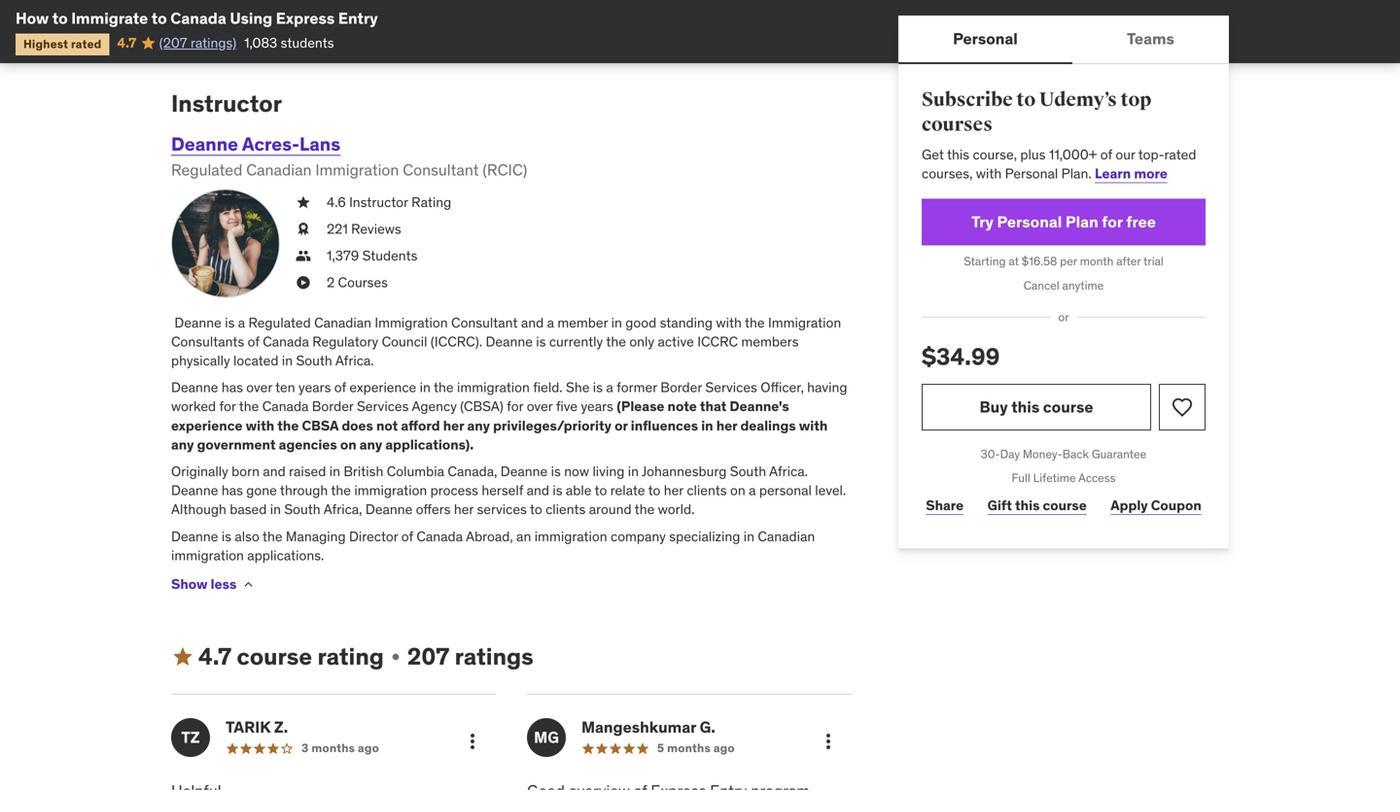 Task type: vqa. For each thing, say whether or not it's contained in the screenshot.
database engineering 2%
no



Task type: describe. For each thing, give the bounding box(es) containing it.
4.7 course rating
[[198, 643, 384, 672]]

with up government
[[246, 417, 274, 435]]

immigration up show less
[[171, 547, 244, 565]]

is up consultants
[[225, 314, 235, 332]]

this for buy
[[1012, 397, 1040, 417]]

share button
[[922, 487, 968, 526]]

five
[[556, 398, 578, 416]]

field.
[[533, 379, 563, 397]]

canada up "(207 ratings)"
[[171, 8, 226, 28]]

on inside originally born and raised in british columbia canada, deanne is now living in johannesburg south africa. deanne has gone through the immigration process herself and is able to relate to her clients on a personal level. although based in south africa, deanne offers her services to clients around the world. deanne is also the managing director of canada abroad, an immigration company specializing in canadian immigration applications.
[[731, 482, 746, 500]]

1 horizontal spatial instructor
[[349, 193, 408, 211]]

courses
[[338, 274, 388, 291]]

2 horizontal spatial any
[[467, 417, 490, 435]]

apply coupon
[[1111, 497, 1202, 515]]

has inside originally born and raised in british columbia canada, deanne is now living in johannesburg south africa. deanne has gone through the immigration process herself and is able to relate to her clients on a personal level. although based in south africa, deanne offers her services to clients around the world. deanne is also the managing director of canada abroad, an immigration company specializing in canadian immigration applications.
[[222, 482, 243, 500]]

south inside deanne is a regulated canadian immigration consultant and a member in good standing with the immigration consultants of canada regulatory council (iccrc). deanne is currently the only active iccrc members physically located in south africa.
[[296, 352, 333, 370]]

canadian for a
[[314, 314, 372, 332]]

in inside deanne has over ten years of experience in the immigration field. she is a former border services officer, having worked for the canada border services agency (cbsa) for over five years
[[420, 379, 431, 397]]

course for buy this course
[[1044, 397, 1094, 417]]

her down process
[[454, 501, 474, 519]]

immigration down columbia
[[354, 482, 427, 500]]

a inside deanne has over ten years of experience in the immigration field. she is a former border services officer, having worked for the canada border services agency (cbsa) for over five years
[[606, 379, 614, 397]]

through
[[280, 482, 328, 500]]

0 horizontal spatial for
[[219, 398, 236, 416]]

lans
[[300, 132, 341, 156]]

0 horizontal spatial border
[[312, 398, 354, 416]]

1 horizontal spatial border
[[661, 379, 702, 397]]

this for gift
[[1016, 497, 1040, 515]]

consultant for a
[[451, 314, 518, 332]]

1,379 students
[[327, 247, 418, 265]]

plus
[[1021, 146, 1046, 163]]

learn more
[[1095, 165, 1168, 182]]

raised
[[289, 463, 326, 481]]

columbia
[[387, 463, 445, 481]]

originally born and raised in british columbia canada, deanne is now living in johannesburg south africa. deanne has gone through the immigration process herself and is able to relate to her clients on a personal level. although based in south africa, deanne offers her services to clients around the world. deanne is also the managing director of canada abroad, an immigration company specializing in canadian immigration applications.
[[171, 463, 847, 565]]

0 horizontal spatial instructor
[[171, 89, 282, 118]]

1 horizontal spatial any
[[360, 436, 383, 454]]

to up highest rated
[[52, 8, 68, 28]]

ago for z.
[[358, 742, 379, 757]]

does
[[342, 417, 373, 435]]

council
[[382, 333, 428, 351]]

good
[[626, 314, 657, 332]]

show less
[[171, 576, 237, 593]]

less
[[211, 576, 237, 593]]

of inside deanne has over ten years of experience in the immigration field. she is a former border services officer, having worked for the canada border services agency (cbsa) for over five years
[[334, 379, 346, 397]]

deanne acres-lans regulated canadian immigration consultant (rcic)
[[171, 132, 528, 180]]

active
[[658, 333, 694, 351]]

her up the world.
[[664, 482, 684, 500]]

anytime
[[1063, 278, 1104, 293]]

5 months ago
[[658, 742, 735, 757]]

(207
[[159, 34, 187, 51]]

how to immigrate to canada using express entry
[[16, 8, 378, 28]]

she
[[566, 379, 590, 397]]

to inside subscribe to udemy's top courses
[[1017, 88, 1036, 112]]

canada inside originally born and raised in british columbia canada, deanne is now living in johannesburg south africa. deanne has gone through the immigration process herself and is able to relate to her clients on a personal level. although based in south africa, deanne offers her services to clients around the world. deanne is also the managing director of canada abroad, an immigration company specializing in canadian immigration applications.
[[417, 528, 463, 546]]

1 vertical spatial south
[[730, 463, 767, 481]]

in down gone
[[270, 501, 281, 519]]

get this course, plus 11,000+ of our top-rated courses, with personal plan.
[[922, 146, 1197, 182]]

deanne up consultants
[[175, 314, 222, 332]]

in up the only
[[612, 314, 623, 332]]

3 months ago
[[302, 742, 379, 757]]

in right specializing
[[744, 528, 755, 546]]

personal button
[[899, 16, 1073, 62]]

try
[[972, 212, 994, 232]]

course,
[[973, 146, 1018, 163]]

standing
[[660, 314, 713, 332]]

our
[[1116, 146, 1136, 163]]

$34.99
[[922, 342, 1001, 372]]

born
[[232, 463, 260, 481]]

access
[[1079, 471, 1116, 486]]

with inside get this course, plus 11,000+ of our top-rated courses, with personal plan.
[[977, 165, 1002, 182]]

0 horizontal spatial over
[[246, 379, 272, 397]]

2 vertical spatial south
[[284, 501, 321, 519]]

30-
[[981, 447, 1001, 462]]

gift this course link
[[984, 487, 1092, 526]]

with down having
[[799, 417, 828, 435]]

canadian inside originally born and raised in british columbia canada, deanne is now living in johannesburg south africa. deanne has gone through the immigration process herself and is able to relate to her clients on a personal level. although based in south africa, deanne offers her services to clients around the world. deanne is also the managing director of canada abroad, an immigration company specializing in canadian immigration applications.
[[758, 528, 816, 546]]

tab list containing personal
[[899, 16, 1230, 64]]

1 horizontal spatial xsmall image
[[296, 273, 311, 293]]

teams button
[[1073, 16, 1230, 62]]

2 vertical spatial course
[[237, 643, 312, 672]]

free
[[1127, 212, 1157, 232]]

additional actions for review by tarik z. image
[[461, 731, 484, 754]]

deanne inside deanne has over ten years of experience in the immigration field. she is a former border services officer, having worked for the canada border services agency (cbsa) for over five years
[[171, 379, 218, 397]]

2 courses
[[327, 274, 388, 291]]

subscribe
[[922, 88, 1013, 112]]

mangeshkumar
[[582, 718, 697, 738]]

influences
[[631, 417, 699, 435]]

students
[[281, 34, 334, 51]]

1 vertical spatial clients
[[546, 501, 586, 519]]

the up africa,
[[331, 482, 351, 500]]

relate
[[611, 482, 646, 500]]

canada,
[[448, 463, 498, 481]]

deanne inside the deanne acres-lans regulated canadian immigration consultant (rcic)
[[171, 132, 238, 156]]

buy this course button
[[922, 384, 1152, 431]]

in right raised
[[330, 463, 340, 481]]

teams
[[1128, 29, 1175, 49]]

the inside deanne is a regulated canadian immigration consultant and a member in good standing with the immigration consultants of canada regulatory council (iccrc). deanne is currently the only active iccrc members physically located in south africa.
[[745, 314, 765, 332]]

(iccrc).
[[431, 333, 483, 351]]

after
[[1117, 254, 1142, 269]]

managing
[[286, 528, 346, 546]]

coupon
[[1152, 497, 1202, 515]]

reviews
[[351, 220, 402, 238]]

of inside get this course, plus 11,000+ of our top-rated courses, with personal plan.
[[1101, 146, 1113, 163]]

immigration for lans
[[316, 160, 399, 180]]

services
[[477, 501, 527, 519]]

the up government
[[239, 398, 259, 416]]

currently
[[550, 333, 603, 351]]

tarik
[[226, 718, 271, 738]]

show
[[171, 576, 208, 593]]

experience inside (please note that deanne's experience with the cbsa does not afford her any privileges/priority or influences in her dealings with any government agencies on any applications).
[[171, 417, 243, 435]]

subscribe to udemy's top courses
[[922, 88, 1152, 137]]

the up applications.
[[263, 528, 283, 546]]

entry
[[338, 8, 378, 28]]

on inside (please note that deanne's experience with the cbsa does not afford her any privileges/priority or influences in her dealings with any government agencies on any applications).
[[340, 436, 357, 454]]

director
[[349, 528, 398, 546]]

1 vertical spatial years
[[581, 398, 614, 416]]

221 reviews
[[327, 220, 402, 238]]

to down living
[[595, 482, 607, 500]]

immigration up members
[[769, 314, 842, 332]]

immigrate
[[71, 8, 148, 28]]

originally
[[171, 463, 228, 481]]

highest rated
[[23, 36, 102, 51]]

former
[[617, 379, 658, 397]]

the up agency
[[434, 379, 454, 397]]

of inside deanne is a regulated canadian immigration consultant and a member in good standing with the immigration consultants of canada regulatory council (iccrc). deanne is currently the only active iccrc members physically located in south africa.
[[248, 333, 260, 351]]

(cbsa)
[[460, 398, 504, 416]]

deanne up herself
[[501, 463, 548, 481]]

1,083
[[244, 34, 278, 51]]

2 vertical spatial xsmall image
[[388, 650, 404, 665]]

applications).
[[386, 436, 474, 454]]

udemy's
[[1040, 88, 1118, 112]]

now
[[564, 463, 590, 481]]

offers
[[416, 501, 451, 519]]

a up consultants
[[238, 314, 245, 332]]

immigration inside deanne has over ten years of experience in the immigration field. she is a former border services officer, having worked for the canada border services agency (cbsa) for over five years
[[457, 379, 530, 397]]

experience inside deanne has over ten years of experience in the immigration field. she is a former border services officer, having worked for the canada border services agency (cbsa) for over five years
[[350, 379, 417, 397]]

z.
[[274, 718, 288, 738]]

courses,
[[922, 165, 973, 182]]

guarantee
[[1092, 447, 1147, 462]]

africa. inside originally born and raised in british columbia canada, deanne is now living in johannesburg south africa. deanne has gone through the immigration process herself and is able to relate to her clients on a personal level. although based in south africa, deanne offers her services to clients around the world. deanne is also the managing director of canada abroad, an immigration company specializing in canadian immigration applications.
[[770, 463, 808, 481]]

0 vertical spatial rated
[[71, 36, 102, 51]]

level.
[[816, 482, 847, 500]]

physically
[[171, 352, 230, 370]]



Task type: locate. For each thing, give the bounding box(es) containing it.
a inside originally born and raised in british columbia canada, deanne is now living in johannesburg south africa. deanne has gone through the immigration process herself and is able to relate to her clients on a personal level. although based in south africa, deanne offers her services to clients around the world. deanne is also the managing director of canada abroad, an immigration company specializing in canadian immigration applications.
[[749, 482, 756, 500]]

0 vertical spatial africa.
[[335, 352, 374, 370]]

worked
[[171, 398, 216, 416]]

plan.
[[1062, 165, 1092, 182]]

instructor up deanne acres-lans link at the top
[[171, 89, 282, 118]]

this right buy
[[1012, 397, 1040, 417]]

this right gift
[[1016, 497, 1040, 515]]

personal inside try personal plan for free link
[[998, 212, 1063, 232]]

canada inside deanne is a regulated canadian immigration consultant and a member in good standing with the immigration consultants of canada regulatory council (iccrc). deanne is currently the only active iccrc members physically located in south africa.
[[263, 333, 309, 351]]

0 vertical spatial south
[[296, 352, 333, 370]]

2 ago from the left
[[714, 742, 735, 757]]

1 vertical spatial rated
[[1165, 146, 1197, 163]]

1 horizontal spatial on
[[731, 482, 746, 500]]

cancel
[[1024, 278, 1060, 293]]

deanne up the worked at bottom left
[[171, 379, 218, 397]]

2 has from the top
[[222, 482, 243, 500]]

1 months from the left
[[312, 742, 355, 757]]

immigration down 'able'
[[535, 528, 608, 546]]

(please note that deanne's experience with the cbsa does not afford her any privileges/priority or influences in her dealings with any government agencies on any applications).
[[171, 398, 828, 454]]

try personal plan for free
[[972, 212, 1157, 232]]

(please
[[617, 398, 665, 416]]

0 vertical spatial personal
[[953, 29, 1018, 49]]

for left free
[[1103, 212, 1123, 232]]

world.
[[658, 501, 695, 519]]

also
[[235, 528, 260, 546]]

1 ago from the left
[[358, 742, 379, 757]]

1 vertical spatial consultant
[[451, 314, 518, 332]]

1 horizontal spatial for
[[507, 398, 524, 416]]

0 vertical spatial regulated
[[171, 160, 243, 180]]

border up note at the bottom left of the page
[[661, 379, 702, 397]]

of up the does at the left
[[334, 379, 346, 397]]

0 horizontal spatial xsmall image
[[241, 577, 256, 593]]

and inside deanne is a regulated canadian immigration consultant and a member in good standing with the immigration consultants of canada regulatory council (iccrc). deanne is currently the only active iccrc members physically located in south africa.
[[521, 314, 544, 332]]

(rcic)
[[483, 160, 528, 180]]

2 vertical spatial and
[[527, 482, 550, 500]]

months
[[312, 742, 355, 757], [668, 742, 711, 757]]

on
[[340, 436, 357, 454], [731, 482, 746, 500]]

has down born
[[222, 482, 243, 500]]

is
[[225, 314, 235, 332], [536, 333, 546, 351], [593, 379, 603, 397], [551, 463, 561, 481], [553, 482, 563, 500], [222, 528, 232, 546]]

regulatory
[[313, 333, 379, 351]]

xsmall image for 221 reviews
[[296, 220, 311, 239]]

is left also
[[222, 528, 232, 546]]

any down "(cbsa)"
[[467, 417, 490, 435]]

0 horizontal spatial 4.7
[[117, 34, 137, 51]]

3
[[302, 742, 309, 757]]

consultant inside the deanne acres-lans regulated canadian immigration consultant (rcic)
[[403, 160, 479, 180]]

0 horizontal spatial years
[[299, 379, 331, 397]]

wishlist image
[[1171, 396, 1195, 419]]

canadian for lans
[[246, 160, 312, 180]]

is left currently
[[536, 333, 546, 351]]

deanne up the director
[[366, 501, 413, 519]]

4.6
[[327, 193, 346, 211]]

more
[[1135, 165, 1168, 182]]

2 vertical spatial this
[[1016, 497, 1040, 515]]

0 horizontal spatial experience
[[171, 417, 243, 435]]

back
[[1063, 447, 1090, 462]]

g.
[[700, 718, 716, 738]]

additional actions for review by mangeshkumar g. image
[[817, 731, 841, 754]]

regulated up located
[[249, 314, 311, 332]]

her down that
[[717, 417, 738, 435]]

4.7
[[117, 34, 137, 51], [198, 643, 232, 672]]

of right the director
[[402, 528, 413, 546]]

ago for g.
[[714, 742, 735, 757]]

and left member
[[521, 314, 544, 332]]

1 vertical spatial has
[[222, 482, 243, 500]]

show less button
[[171, 566, 256, 605]]

is inside deanne has over ten years of experience in the immigration field. she is a former border services officer, having worked for the canada border services agency (cbsa) for over five years
[[593, 379, 603, 397]]

0 horizontal spatial clients
[[546, 501, 586, 519]]

0 vertical spatial 4.7
[[117, 34, 137, 51]]

express
[[276, 8, 335, 28]]

0 vertical spatial this
[[948, 146, 970, 163]]

$16.58
[[1022, 254, 1058, 269]]

her down agency
[[443, 417, 464, 435]]

rating
[[318, 643, 384, 672]]

1 horizontal spatial ago
[[714, 742, 735, 757]]

has down located
[[222, 379, 243, 397]]

any up originally
[[171, 436, 194, 454]]

to up (207
[[152, 8, 167, 28]]

1 vertical spatial experience
[[171, 417, 243, 435]]

agency
[[412, 398, 457, 416]]

company
[[611, 528, 666, 546]]

4.7 for 4.7 course rating
[[198, 643, 232, 672]]

on down the does at the left
[[340, 436, 357, 454]]

or
[[1059, 310, 1070, 325], [615, 417, 628, 435]]

border up 'cbsa' on the left
[[312, 398, 354, 416]]

rated inside get this course, plus 11,000+ of our top-rated courses, with personal plan.
[[1165, 146, 1197, 163]]

regulated down deanne acres-lans link at the top
[[171, 160, 243, 180]]

1 horizontal spatial years
[[581, 398, 614, 416]]

specializing
[[670, 528, 741, 546]]

1 horizontal spatial months
[[668, 742, 711, 757]]

regulated for is
[[249, 314, 311, 332]]

regulated inside deanne is a regulated canadian immigration consultant and a member in good standing with the immigration consultants of canada regulatory council (iccrc). deanne is currently the only active iccrc members physically located in south africa.
[[249, 314, 311, 332]]

4.7 down immigrate
[[117, 34, 137, 51]]

4.7 for 4.7
[[117, 34, 137, 51]]

course inside button
[[1044, 397, 1094, 417]]

0 horizontal spatial on
[[340, 436, 357, 454]]

xsmall image left 1,379
[[296, 247, 311, 266]]

1 has from the top
[[222, 379, 243, 397]]

regulated inside the deanne acres-lans regulated canadian immigration consultant (rcic)
[[171, 160, 243, 180]]

0 vertical spatial border
[[661, 379, 702, 397]]

top-
[[1139, 146, 1165, 163]]

0 vertical spatial instructor
[[171, 89, 282, 118]]

abroad,
[[466, 528, 513, 546]]

1 horizontal spatial 4.7
[[198, 643, 232, 672]]

1 horizontal spatial or
[[1059, 310, 1070, 325]]

30-day money-back guarantee full lifetime access
[[981, 447, 1147, 486]]

2
[[327, 274, 335, 291]]

11,000+
[[1050, 146, 1098, 163]]

immigration inside the deanne acres-lans regulated canadian immigration consultant (rcic)
[[316, 160, 399, 180]]

1 vertical spatial canadian
[[314, 314, 372, 332]]

deanne right (iccrc).
[[486, 333, 533, 351]]

xsmall image inside show less 'button'
[[241, 577, 256, 593]]

1 vertical spatial services
[[357, 398, 409, 416]]

any
[[467, 417, 490, 435], [171, 436, 194, 454], [360, 436, 383, 454]]

note
[[668, 398, 697, 416]]

services up not
[[357, 398, 409, 416]]

regulated
[[171, 160, 243, 180], [249, 314, 311, 332]]

0 vertical spatial years
[[299, 379, 331, 397]]

her
[[443, 417, 464, 435], [717, 417, 738, 435], [664, 482, 684, 500], [454, 501, 474, 519]]

apply
[[1111, 497, 1149, 515]]

in up relate
[[628, 463, 639, 481]]

years down the 'she'
[[581, 398, 614, 416]]

using
[[230, 8, 273, 28]]

0 vertical spatial and
[[521, 314, 544, 332]]

207 ratings
[[408, 643, 534, 672]]

canadian down "acres-"
[[246, 160, 312, 180]]

consultant for lans
[[403, 160, 479, 180]]

0 vertical spatial services
[[706, 379, 758, 397]]

and
[[521, 314, 544, 332], [263, 463, 286, 481], [527, 482, 550, 500]]

ago right 3
[[358, 742, 379, 757]]

course up back
[[1044, 397, 1094, 417]]

1 horizontal spatial experience
[[350, 379, 417, 397]]

officer,
[[761, 379, 804, 397]]

1 vertical spatial regulated
[[249, 314, 311, 332]]

money-
[[1023, 447, 1063, 462]]

0 horizontal spatial services
[[357, 398, 409, 416]]

this up the courses,
[[948, 146, 970, 163]]

months for z.
[[312, 742, 355, 757]]

1 horizontal spatial services
[[706, 379, 758, 397]]

0 vertical spatial has
[[222, 379, 243, 397]]

cbsa
[[302, 417, 339, 435]]

consultant up the rating
[[403, 160, 479, 180]]

deanne up although
[[171, 482, 218, 500]]

2 horizontal spatial xsmall image
[[388, 650, 404, 665]]

0 vertical spatial or
[[1059, 310, 1070, 325]]

a left personal
[[749, 482, 756, 500]]

canada inside deanne has over ten years of experience in the immigration field. she is a former border services officer, having worked for the canada border services agency (cbsa) for over five years
[[262, 398, 309, 416]]

1 xsmall image from the top
[[296, 193, 311, 212]]

2 months from the left
[[668, 742, 711, 757]]

of inside originally born and raised in british columbia canada, deanne is now living in johannesburg south africa. deanne has gone through the immigration process herself and is able to relate to her clients on a personal level. although based in south africa, deanne offers her services to clients around the world. deanne is also the managing director of canada abroad, an immigration company specializing in canadian immigration applications.
[[402, 528, 413, 546]]

courses
[[922, 113, 993, 137]]

1 vertical spatial course
[[1043, 497, 1087, 515]]

an
[[517, 528, 531, 546]]

or down (please
[[615, 417, 628, 435]]

1 vertical spatial over
[[527, 398, 553, 416]]

1 vertical spatial border
[[312, 398, 354, 416]]

instructor
[[171, 89, 282, 118], [349, 193, 408, 211]]

consultant inside deanne is a regulated canadian immigration consultant and a member in good standing with the immigration consultants of canada regulatory council (iccrc). deanne is currently the only active iccrc members physically located in south africa.
[[451, 314, 518, 332]]

based
[[230, 501, 267, 519]]

starting
[[964, 254, 1006, 269]]

2 horizontal spatial for
[[1103, 212, 1123, 232]]

or inside (please note that deanne's experience with the cbsa does not afford her any privileges/priority or influences in her dealings with any government agencies on any applications).
[[615, 417, 628, 435]]

the inside (please note that deanne's experience with the cbsa does not afford her any privileges/priority or influences in her dealings with any government agencies on any applications).
[[278, 417, 299, 435]]

has inside deanne has over ten years of experience in the immigration field. she is a former border services officer, having worked for the canada border services agency (cbsa) for over five years
[[222, 379, 243, 397]]

deanne down although
[[171, 528, 218, 546]]

years right "ten"
[[299, 379, 331, 397]]

2 vertical spatial personal
[[998, 212, 1063, 232]]

in up "ten"
[[282, 352, 293, 370]]

personal up $16.58
[[998, 212, 1063, 232]]

consultant
[[403, 160, 479, 180], [451, 314, 518, 332]]

2 vertical spatial canadian
[[758, 528, 816, 546]]

in inside (please note that deanne's experience with the cbsa does not afford her any privileges/priority or influences in her dealings with any government agencies on any applications).
[[702, 417, 714, 435]]

canada down the offers
[[417, 528, 463, 546]]

this inside get this course, plus 11,000+ of our top-rated courses, with personal plan.
[[948, 146, 970, 163]]

able
[[566, 482, 592, 500]]

1 horizontal spatial rated
[[1165, 146, 1197, 163]]

regulated for acres-
[[171, 160, 243, 180]]

months down g.
[[668, 742, 711, 757]]

africa. inside deanne is a regulated canadian immigration consultant and a member in good standing with the immigration consultants of canada regulatory council (iccrc). deanne is currently the only active iccrc members physically located in south africa.
[[335, 352, 374, 370]]

mangeshkumar g.
[[582, 718, 716, 738]]

1 horizontal spatial over
[[527, 398, 553, 416]]

0 vertical spatial on
[[340, 436, 357, 454]]

to up an
[[530, 501, 543, 519]]

buy this course
[[980, 397, 1094, 417]]

1 horizontal spatial canadian
[[314, 314, 372, 332]]

is left now at the bottom of page
[[551, 463, 561, 481]]

1 vertical spatial or
[[615, 417, 628, 435]]

medium image
[[171, 646, 195, 669]]

0 horizontal spatial regulated
[[171, 160, 243, 180]]

0 horizontal spatial ago
[[358, 742, 379, 757]]

xsmall image left 2
[[296, 273, 311, 293]]

personal up subscribe
[[953, 29, 1018, 49]]

0 horizontal spatial or
[[615, 417, 628, 435]]

south
[[296, 352, 333, 370], [730, 463, 767, 481], [284, 501, 321, 519]]

0 vertical spatial experience
[[350, 379, 417, 397]]

0 vertical spatial course
[[1044, 397, 1094, 417]]

this
[[948, 146, 970, 163], [1012, 397, 1040, 417], [1016, 497, 1040, 515]]

canada up located
[[263, 333, 309, 351]]

1 vertical spatial and
[[263, 463, 286, 481]]

instructor up reviews
[[349, 193, 408, 211]]

with down course,
[[977, 165, 1002, 182]]

canada
[[171, 8, 226, 28], [263, 333, 309, 351], [262, 398, 309, 416], [417, 528, 463, 546]]

starting at $16.58 per month after trial cancel anytime
[[964, 254, 1164, 293]]

1 horizontal spatial africa.
[[770, 463, 808, 481]]

personal down plus
[[1006, 165, 1059, 182]]

1 vertical spatial xsmall image
[[241, 577, 256, 593]]

canadian inside deanne is a regulated canadian immigration consultant and a member in good standing with the immigration consultants of canada regulatory council (iccrc). deanne is currently the only active iccrc members physically located in south africa.
[[314, 314, 372, 332]]

for right the worked at bottom left
[[219, 398, 236, 416]]

south down regulatory
[[296, 352, 333, 370]]

plan
[[1066, 212, 1099, 232]]

0 vertical spatial xsmall image
[[296, 273, 311, 293]]

south down through
[[284, 501, 321, 519]]

canadian up regulatory
[[314, 314, 372, 332]]

with inside deanne is a regulated canadian immigration consultant and a member in good standing with the immigration consultants of canada regulatory council (iccrc). deanne is currently the only active iccrc members physically located in south africa.
[[716, 314, 742, 332]]

0 horizontal spatial months
[[312, 742, 355, 757]]

xsmall image
[[296, 273, 311, 293], [241, 577, 256, 593], [388, 650, 404, 665]]

years
[[299, 379, 331, 397], [581, 398, 614, 416]]

0 horizontal spatial rated
[[71, 36, 102, 51]]

xsmall image left 4.6
[[296, 193, 311, 212]]

to right relate
[[649, 482, 661, 500]]

1 vertical spatial africa.
[[770, 463, 808, 481]]

tz
[[181, 728, 200, 748]]

course for gift this course
[[1043, 497, 1087, 515]]

is left 'able'
[[553, 482, 563, 500]]

1 vertical spatial xsmall image
[[296, 220, 311, 239]]

1 horizontal spatial regulated
[[249, 314, 311, 332]]

afford
[[401, 417, 440, 435]]

1 vertical spatial on
[[731, 482, 746, 500]]

experience up not
[[350, 379, 417, 397]]

a up currently
[[547, 314, 555, 332]]

with up iccrc
[[716, 314, 742, 332]]

in up agency
[[420, 379, 431, 397]]

the up agencies
[[278, 417, 299, 435]]

deanne is a regulated canadian immigration consultant and a member in good standing with the immigration consultants of canada regulatory council (iccrc). deanne is currently the only active iccrc members physically located in south africa.
[[171, 314, 842, 370]]

this for get
[[948, 146, 970, 163]]

day
[[1001, 447, 1021, 462]]

this inside button
[[1012, 397, 1040, 417]]

xsmall image
[[296, 193, 311, 212], [296, 220, 311, 239], [296, 247, 311, 266]]

1 vertical spatial instructor
[[349, 193, 408, 211]]

immigration for a
[[375, 314, 448, 332]]

has
[[222, 379, 243, 397], [222, 482, 243, 500]]

the down relate
[[635, 501, 655, 519]]

border
[[661, 379, 702, 397], [312, 398, 354, 416]]

0 vertical spatial clients
[[687, 482, 727, 500]]

immigration
[[316, 160, 399, 180], [375, 314, 448, 332], [769, 314, 842, 332]]

months for g.
[[668, 742, 711, 757]]

canadian down personal
[[758, 528, 816, 546]]

0 vertical spatial consultant
[[403, 160, 479, 180]]

xsmall image for 4.6 instructor rating
[[296, 193, 311, 212]]

0 vertical spatial over
[[246, 379, 272, 397]]

xsmall image for 1,379 students
[[296, 247, 311, 266]]

the only
[[606, 333, 655, 351]]

rated up more
[[1165, 146, 1197, 163]]

personal inside get this course, plus 11,000+ of our top-rated courses, with personal plan.
[[1006, 165, 1059, 182]]

tarik z.
[[226, 718, 288, 738]]

1 vertical spatial 4.7
[[198, 643, 232, 672]]

0 vertical spatial xsmall image
[[296, 193, 311, 212]]

1 vertical spatial personal
[[1006, 165, 1059, 182]]

2 horizontal spatial canadian
[[758, 528, 816, 546]]

xsmall image left 207
[[388, 650, 404, 665]]

deanne acres-lans image
[[171, 189, 280, 298]]

deanne left "acres-"
[[171, 132, 238, 156]]

ratings
[[455, 643, 534, 672]]

deanne has over ten years of experience in the immigration field. she is a former border services officer, having worked for the canada border services agency (cbsa) for over five years
[[171, 379, 848, 416]]

$79.97
[[312, 1, 361, 21]]

rated down immigrate
[[71, 36, 102, 51]]

on left personal
[[731, 482, 746, 500]]

a left former
[[606, 379, 614, 397]]

applications.
[[247, 547, 324, 565]]

207
[[408, 643, 450, 672]]

0 vertical spatial canadian
[[246, 160, 312, 180]]

canadian inside the deanne acres-lans regulated canadian immigration consultant (rcic)
[[246, 160, 312, 180]]

mg
[[534, 728, 559, 748]]

in down that
[[702, 417, 714, 435]]

consultant up (iccrc).
[[451, 314, 518, 332]]

for right "(cbsa)"
[[507, 398, 524, 416]]

personal inside personal button
[[953, 29, 1018, 49]]

johannesburg
[[642, 463, 727, 481]]

trial
[[1144, 254, 1164, 269]]

gone
[[246, 482, 277, 500]]

acres-
[[242, 132, 300, 156]]

canada down "ten"
[[262, 398, 309, 416]]

0 horizontal spatial canadian
[[246, 160, 312, 180]]

that
[[700, 398, 727, 416]]

or down the anytime
[[1059, 310, 1070, 325]]

share
[[926, 497, 964, 515]]

and up gone
[[263, 463, 286, 481]]

1,379
[[327, 247, 359, 265]]

course down "lifetime"
[[1043, 497, 1087, 515]]

around
[[589, 501, 632, 519]]

immigration up council
[[375, 314, 448, 332]]

1 vertical spatial this
[[1012, 397, 1040, 417]]

and right herself
[[527, 482, 550, 500]]

2 vertical spatial xsmall image
[[296, 247, 311, 266]]

0 horizontal spatial any
[[171, 436, 194, 454]]

2 xsmall image from the top
[[296, 220, 311, 239]]

to
[[52, 8, 68, 28], [152, 8, 167, 28], [1017, 88, 1036, 112], [595, 482, 607, 500], [649, 482, 661, 500], [530, 501, 543, 519]]

tab list
[[899, 16, 1230, 64]]

not
[[376, 417, 398, 435]]

3 xsmall image from the top
[[296, 247, 311, 266]]

is right the 'she'
[[593, 379, 603, 397]]

gift
[[988, 497, 1013, 515]]

1 horizontal spatial clients
[[687, 482, 727, 500]]

0 horizontal spatial africa.
[[335, 352, 374, 370]]

any down the does at the left
[[360, 436, 383, 454]]

of up located
[[248, 333, 260, 351]]

4.7 right medium icon
[[198, 643, 232, 672]]

clients
[[687, 482, 727, 500], [546, 501, 586, 519]]



